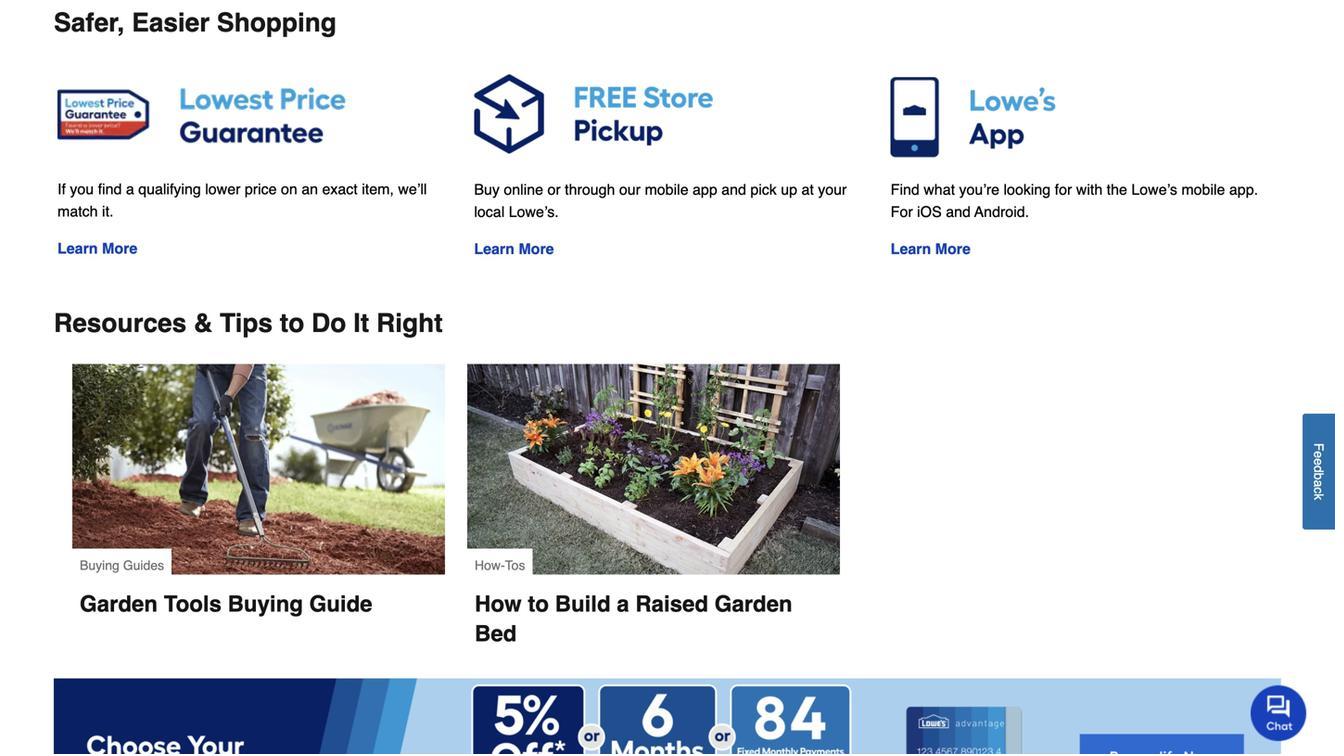 Task type: locate. For each thing, give the bounding box(es) containing it.
on
[[281, 180, 298, 197]]

0 horizontal spatial more
[[102, 240, 138, 257]]

0 horizontal spatial buying
[[80, 558, 119, 573]]

1 more from the left
[[102, 240, 138, 257]]

a for how to build a raised garden bed
[[617, 591, 629, 617]]

mobile inside find what you're looking for with the lowe's mobile app. for ios and android.
[[1182, 181, 1226, 198]]

a inside if you find a qualifying lower price on an exact item, we'll match it.
[[126, 180, 134, 197]]

1 horizontal spatial a
[[617, 591, 629, 617]]

guides
[[123, 558, 164, 573]]

exact
[[322, 180, 358, 197]]

do
[[312, 308, 346, 338]]

an
[[302, 180, 318, 197]]

learn down local
[[474, 240, 515, 257]]

mobile
[[645, 181, 689, 198], [1182, 181, 1226, 198]]

garden inside how to build a raised garden bed
[[715, 591, 793, 617]]

learn more down ios
[[891, 240, 971, 257]]

a right find
[[126, 180, 134, 197]]

learn more down lowe's.
[[474, 240, 554, 257]]

android.
[[975, 203, 1030, 220]]

3 more from the left
[[936, 240, 971, 257]]

1 horizontal spatial learn more link
[[474, 240, 554, 257]]

3 learn more link from the left
[[891, 240, 971, 257]]

lowest price guarantee. image
[[58, 67, 445, 159]]

1 mobile from the left
[[645, 181, 689, 198]]

a man spreading mulch with a garden rake. image
[[72, 364, 445, 575]]

e
[[1312, 451, 1327, 458], [1312, 458, 1327, 465]]

resources
[[54, 308, 187, 338]]

a inside how to build a raised garden bed
[[617, 591, 629, 617]]

a up k
[[1312, 480, 1327, 487]]

2 garden from the left
[[715, 591, 793, 617]]

buying right tools
[[228, 591, 303, 617]]

for
[[891, 203, 913, 220]]

2 vertical spatial a
[[617, 591, 629, 617]]

learn more
[[58, 240, 138, 257], [474, 240, 554, 257], [891, 240, 971, 257]]

1 horizontal spatial learn more
[[474, 240, 554, 257]]

0 horizontal spatial learn more
[[58, 240, 138, 257]]

2 horizontal spatial learn
[[891, 240, 931, 257]]

you're
[[960, 181, 1000, 198]]

find
[[98, 180, 122, 197]]

1 horizontal spatial learn
[[474, 240, 515, 257]]

to right how on the left
[[528, 591, 549, 617]]

3 learn more from the left
[[891, 240, 971, 257]]

2 horizontal spatial more
[[936, 240, 971, 257]]

garden right raised
[[715, 591, 793, 617]]

1 horizontal spatial to
[[528, 591, 549, 617]]

and right ios
[[946, 203, 971, 220]]

learn more for match
[[58, 240, 138, 257]]

resources & tips to do it right
[[54, 308, 443, 338]]

if you find a qualifying lower price on an exact item, we'll match it.
[[58, 180, 427, 220]]

2 horizontal spatial learn more link
[[891, 240, 971, 257]]

more
[[102, 240, 138, 257], [519, 240, 554, 257], [936, 240, 971, 257]]

f e e d b a c k
[[1312, 443, 1327, 500]]

0 vertical spatial a
[[126, 180, 134, 197]]

garden down buying guides
[[80, 591, 158, 617]]

k
[[1312, 494, 1327, 500]]

learn more down it.
[[58, 240, 138, 257]]

safer, easier shopping
[[54, 8, 337, 38]]

up
[[781, 181, 798, 198]]

0 horizontal spatial a
[[126, 180, 134, 197]]

and right app
[[722, 181, 747, 198]]

learn more link down it.
[[58, 240, 138, 257]]

more down ios
[[936, 240, 971, 257]]

it.
[[102, 203, 114, 220]]

&
[[194, 308, 213, 338]]

2 horizontal spatial a
[[1312, 480, 1327, 487]]

how
[[475, 591, 522, 617]]

0 vertical spatial and
[[722, 181, 747, 198]]

1 horizontal spatial mobile
[[1182, 181, 1226, 198]]

learn more link down lowe's.
[[474, 240, 554, 257]]

mobile right our
[[645, 181, 689, 198]]

1 learn more link from the left
[[58, 240, 138, 257]]

learn
[[58, 240, 98, 257], [474, 240, 515, 257], [891, 240, 931, 257]]

2 horizontal spatial learn more
[[891, 240, 971, 257]]

easier
[[132, 8, 210, 38]]

learn for buy online or through our mobile app and pick up at your local lowe's.
[[474, 240, 515, 257]]

to left do
[[280, 308, 304, 338]]

2 learn more link from the left
[[474, 240, 554, 257]]

build
[[555, 591, 611, 617]]

free store pickup. image
[[474, 67, 861, 160]]

0 horizontal spatial learn more link
[[58, 240, 138, 257]]

how-
[[475, 558, 505, 573]]

1 horizontal spatial buying
[[228, 591, 303, 617]]

learn for if you find a qualifying lower price on an exact item, we'll match it.
[[58, 240, 98, 257]]

with
[[1077, 181, 1103, 198]]

bed
[[475, 621, 517, 646]]

buying left guides
[[80, 558, 119, 573]]

more down it.
[[102, 240, 138, 257]]

learn more link down ios
[[891, 240, 971, 257]]

e up b
[[1312, 458, 1327, 465]]

2 mobile from the left
[[1182, 181, 1226, 198]]

1 horizontal spatial garden
[[715, 591, 793, 617]]

learn more link
[[58, 240, 138, 257], [474, 240, 554, 257], [891, 240, 971, 257]]

0 horizontal spatial and
[[722, 181, 747, 198]]

more for it.
[[102, 240, 138, 257]]

1 horizontal spatial more
[[519, 240, 554, 257]]

1 vertical spatial a
[[1312, 480, 1327, 487]]

1 vertical spatial and
[[946, 203, 971, 220]]

find
[[891, 181, 920, 198]]

0 horizontal spatial mobile
[[645, 181, 689, 198]]

for
[[1055, 181, 1073, 198]]

a
[[126, 180, 134, 197], [1312, 480, 1327, 487], [617, 591, 629, 617]]

more down lowe's.
[[519, 240, 554, 257]]

to
[[280, 308, 304, 338], [528, 591, 549, 617]]

a for if you find a qualifying lower price on an exact item, we'll match it.
[[126, 180, 134, 197]]

1 horizontal spatial and
[[946, 203, 971, 220]]

ios
[[917, 203, 942, 220]]

2 learn more from the left
[[474, 240, 554, 257]]

or
[[548, 181, 561, 198]]

if
[[58, 180, 66, 197]]

0 horizontal spatial to
[[280, 308, 304, 338]]

1 learn more from the left
[[58, 240, 138, 257]]

2 learn from the left
[[474, 240, 515, 257]]

a video demonstrating how to build a raised garden bed. image
[[467, 364, 840, 575]]

mobile left app.
[[1182, 181, 1226, 198]]

tools
[[164, 591, 222, 617]]

2 more from the left
[[519, 240, 554, 257]]

garden
[[80, 591, 158, 617], [715, 591, 793, 617]]

1 vertical spatial to
[[528, 591, 549, 617]]

buying guides
[[80, 558, 164, 573]]

buying
[[80, 558, 119, 573], [228, 591, 303, 617]]

0 horizontal spatial learn
[[58, 240, 98, 257]]

learn down "for" on the right of page
[[891, 240, 931, 257]]

a right 'build'
[[617, 591, 629, 617]]

1 garden from the left
[[80, 591, 158, 617]]

looking
[[1004, 181, 1051, 198]]

3 learn from the left
[[891, 240, 931, 257]]

what
[[924, 181, 955, 198]]

1 vertical spatial buying
[[228, 591, 303, 617]]

e up d
[[1312, 451, 1327, 458]]

1 learn from the left
[[58, 240, 98, 257]]

price
[[245, 180, 277, 197]]

learn down match
[[58, 240, 98, 257]]

0 vertical spatial to
[[280, 308, 304, 338]]

0 horizontal spatial garden
[[80, 591, 158, 617]]

garden tools buying guide
[[80, 591, 372, 617]]

and
[[722, 181, 747, 198], [946, 203, 971, 220]]



Task type: vqa. For each thing, say whether or not it's contained in the screenshot.
STOCK.
no



Task type: describe. For each thing, give the bounding box(es) containing it.
at
[[802, 181, 814, 198]]

your
[[818, 181, 847, 198]]

and inside buy online or through our mobile app and pick up at your local lowe's.
[[722, 181, 747, 198]]

f
[[1312, 443, 1327, 451]]

buy
[[474, 181, 500, 198]]

d
[[1312, 465, 1327, 473]]

shopping
[[217, 8, 337, 38]]

learn more link for local
[[474, 240, 554, 257]]

to inside how to build a raised garden bed
[[528, 591, 549, 617]]

c
[[1312, 487, 1327, 494]]

our
[[619, 181, 641, 198]]

safer,
[[54, 8, 125, 38]]

learn more for local
[[474, 240, 554, 257]]

a inside button
[[1312, 480, 1327, 487]]

guide
[[309, 591, 372, 617]]

mobile inside buy online or through our mobile app and pick up at your local lowe's.
[[645, 181, 689, 198]]

right
[[377, 308, 443, 338]]

app.
[[1230, 181, 1259, 198]]

0 vertical spatial buying
[[80, 558, 119, 573]]

lowe's app. image
[[891, 67, 1278, 160]]

how-tos
[[475, 558, 525, 573]]

tips
[[220, 308, 273, 338]]

and inside find what you're looking for with the lowe's mobile app. for ios and android.
[[946, 203, 971, 220]]

learn more for and
[[891, 240, 971, 257]]

1 e from the top
[[1312, 451, 1327, 458]]

lower
[[205, 180, 241, 197]]

learn more link for match
[[58, 240, 138, 257]]

through
[[565, 181, 615, 198]]

you
[[70, 180, 94, 197]]

we'll
[[398, 180, 427, 197]]

tos
[[505, 558, 525, 573]]

it
[[354, 308, 369, 338]]

more for lowe's.
[[519, 240, 554, 257]]

chat invite button image
[[1251, 685, 1308, 741]]

raised
[[636, 591, 709, 617]]

2 e from the top
[[1312, 458, 1327, 465]]

match
[[58, 203, 98, 220]]

more for android.
[[936, 240, 971, 257]]

buy online or through our mobile app and pick up at your local lowe's.
[[474, 181, 847, 220]]

lowe's
[[1132, 181, 1178, 198]]

pick
[[751, 181, 777, 198]]

find what you're looking for with the lowe's mobile app. for ios and android.
[[891, 181, 1259, 220]]

f e e d b a c k button
[[1303, 414, 1336, 529]]

advertisement region
[[54, 678, 1282, 754]]

how to build a raised garden bed
[[475, 591, 799, 646]]

qualifying
[[138, 180, 201, 197]]

local
[[474, 203, 505, 220]]

learn more link for and
[[891, 240, 971, 257]]

lowe's.
[[509, 203, 559, 220]]

learn for find what you're looking for with the lowe's mobile app. for ios and android.
[[891, 240, 931, 257]]

b
[[1312, 473, 1327, 480]]

online
[[504, 181, 544, 198]]

item,
[[362, 180, 394, 197]]

the
[[1107, 181, 1128, 198]]

app
[[693, 181, 718, 198]]



